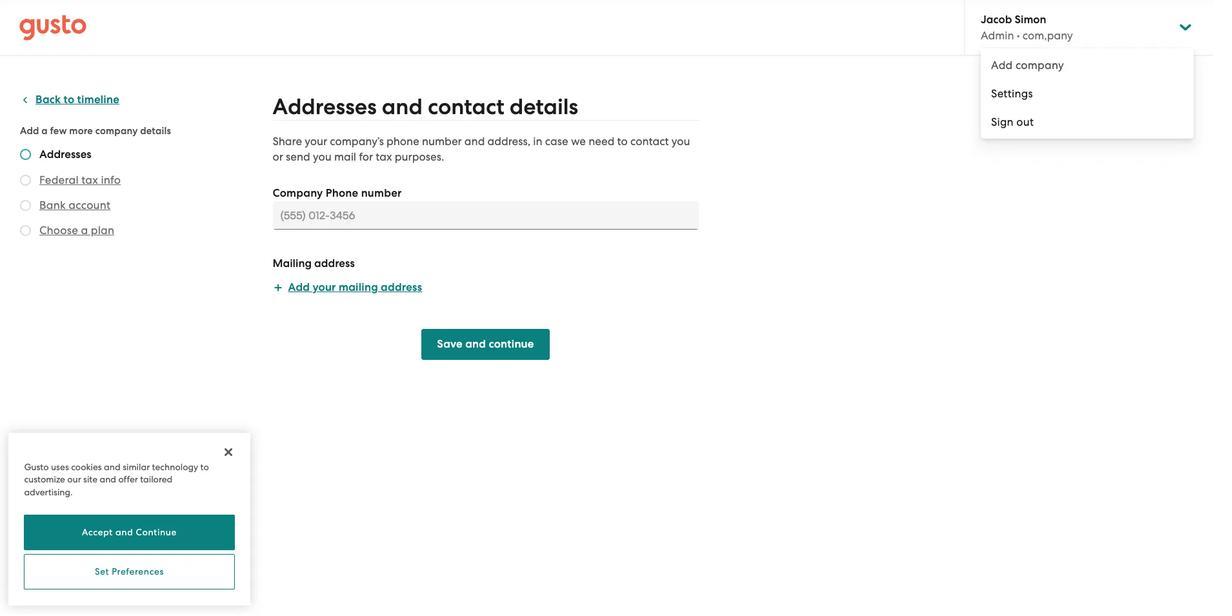Task type: vqa. For each thing, say whether or not it's contained in the screenshot.
YES,
no



Task type: describe. For each thing, give the bounding box(es) containing it.
2 , from the left
[[94, 586, 96, 598]]

home image
[[19, 15, 87, 40]]

and up offer
[[104, 462, 121, 472]]

similar
[[123, 462, 150, 472]]

offer
[[118, 475, 138, 485]]

in
[[534, 135, 543, 148]]

1 , from the left
[[56, 586, 59, 598]]

a for choose
[[81, 224, 88, 237]]

a for add
[[42, 125, 48, 137]]

accept and continue
[[82, 528, 177, 538]]

and right accept
[[116, 528, 133, 538]]

mail
[[334, 150, 356, 163]]

2 check image from the top
[[20, 175, 31, 186]]

jacob
[[981, 13, 1013, 26]]

technology
[[152, 462, 198, 472]]

check image for bank
[[20, 200, 31, 211]]

company's
[[330, 135, 384, 148]]

tax inside button
[[81, 174, 98, 187]]

bank account button
[[39, 198, 111, 213]]

cookies
[[108, 586, 144, 598]]

0 horizontal spatial company
[[95, 125, 138, 137]]

0 horizontal spatial details
[[140, 125, 171, 137]]

com,pany
[[1023, 29, 1073, 42]]

settings link
[[981, 79, 1194, 108]]

settings
[[992, 87, 1034, 100]]

cookies button
[[108, 584, 144, 600]]

jacob simon admin • com,pany
[[981, 13, 1073, 42]]

share
[[273, 135, 302, 148]]

federal tax info
[[39, 174, 121, 187]]

choose
[[39, 224, 78, 237]]

company
[[273, 187, 323, 200]]

choose a plan button
[[39, 223, 114, 238]]

contact inside share your company's phone number and address, in case we need to contact you or send you mail for tax purposes.
[[631, 135, 669, 148]]

0 horizontal spatial address
[[314, 257, 355, 271]]

set preferences
[[95, 567, 164, 577]]

mailing
[[273, 257, 312, 271]]

accept and continue button
[[24, 515, 235, 551]]

to inside share your company's phone number and address, in case we need to contact you or send you mail for tax purposes.
[[618, 135, 628, 148]]

Company Phone number telephone field
[[273, 201, 699, 230]]

your for add
[[313, 281, 336, 294]]

privacy link
[[61, 586, 94, 598]]

•
[[1017, 29, 1020, 42]]

few
[[50, 125, 67, 137]]

and right site on the left bottom of the page
[[100, 475, 116, 485]]

bank
[[39, 199, 66, 212]]

federal tax info button
[[39, 172, 121, 188]]

addresses list
[[20, 148, 179, 241]]

save and continue button
[[422, 329, 550, 360]]

phone
[[326, 187, 359, 200]]

and inside share your company's phone number and address, in case we need to contact you or send you mail for tax purposes.
[[465, 135, 485, 148]]

number inside share your company's phone number and address, in case we need to contact you or send you mail for tax purposes.
[[422, 135, 462, 148]]

add company
[[992, 59, 1065, 72]]

privacy
[[61, 586, 94, 598]]

send
[[286, 150, 310, 163]]

federal
[[39, 174, 79, 187]]

purposes.
[[395, 150, 444, 163]]

plan
[[91, 224, 114, 237]]

continue
[[136, 528, 177, 538]]

addresses for addresses and contact details
[[273, 94, 377, 120]]

mailing address
[[273, 257, 355, 271]]

add a few more company details
[[20, 125, 171, 137]]

accept
[[82, 528, 113, 538]]

share your company's phone number and address, in case we need to contact you or send you mail for tax purposes.
[[273, 135, 691, 163]]

for
[[359, 150, 373, 163]]

set preferences button
[[24, 555, 235, 590]]

account
[[69, 199, 111, 212]]

save and continue
[[437, 338, 534, 351]]

uses
[[51, 462, 69, 472]]

company phone number
[[273, 187, 402, 200]]

&
[[99, 586, 106, 598]]

cookies
[[71, 462, 102, 472]]

info
[[101, 174, 121, 187]]

set
[[95, 567, 109, 577]]

add company link
[[981, 51, 1194, 79]]



Task type: locate. For each thing, give the bounding box(es) containing it.
out
[[1017, 116, 1034, 128]]

we
[[571, 135, 586, 148]]

tax
[[376, 150, 392, 163], [81, 174, 98, 187]]

details
[[510, 94, 579, 120], [140, 125, 171, 137]]

addresses up company's
[[273, 94, 377, 120]]

continue
[[489, 338, 534, 351]]

0 vertical spatial contact
[[428, 94, 505, 120]]

company right more
[[95, 125, 138, 137]]

your inside share your company's phone number and address, in case we need to contact you or send you mail for tax purposes.
[[305, 135, 327, 148]]

0 vertical spatial check image
[[20, 200, 31, 211]]

, left privacy
[[56, 586, 59, 598]]

1 horizontal spatial company
[[1016, 59, 1065, 72]]

back
[[36, 93, 61, 107]]

0 vertical spatial details
[[510, 94, 579, 120]]

number right phone
[[361, 187, 402, 200]]

1 horizontal spatial contact
[[631, 135, 669, 148]]

add inside "link"
[[992, 59, 1013, 72]]

1 vertical spatial check image
[[20, 175, 31, 186]]

your for share
[[305, 135, 327, 148]]

add your mailing address
[[288, 281, 422, 294]]

company inside "link"
[[1016, 59, 1065, 72]]

customize
[[24, 475, 65, 485]]

add for add your mailing address
[[288, 281, 310, 294]]

1 vertical spatial details
[[140, 125, 171, 137]]

1 vertical spatial addresses
[[39, 148, 91, 161]]

1 horizontal spatial a
[[81, 224, 88, 237]]

tax left info
[[81, 174, 98, 187]]

0 horizontal spatial number
[[361, 187, 402, 200]]

save
[[437, 338, 463, 351]]

0 vertical spatial address
[[314, 257, 355, 271]]

1 vertical spatial your
[[313, 281, 336, 294]]

sign out button
[[981, 108, 1194, 136]]

1 horizontal spatial add
[[288, 281, 310, 294]]

0 vertical spatial tax
[[376, 150, 392, 163]]

add left few
[[20, 125, 39, 137]]

add
[[992, 59, 1013, 72], [20, 125, 39, 137], [288, 281, 310, 294]]

site
[[83, 475, 98, 485]]

add for add a few more company details
[[20, 125, 39, 137]]

1 horizontal spatial tax
[[376, 150, 392, 163]]

contact up share your company's phone number and address, in case we need to contact you or send you mail for tax purposes.
[[428, 94, 505, 120]]

address right mailing
[[381, 281, 422, 294]]

1 vertical spatial to
[[618, 135, 628, 148]]

address,
[[488, 135, 531, 148]]

to
[[64, 93, 74, 107], [618, 135, 628, 148], [201, 462, 209, 472]]

and up the phone
[[382, 94, 423, 120]]

simon
[[1015, 13, 1047, 26]]

0 vertical spatial add
[[992, 59, 1013, 72]]

preferences
[[112, 567, 164, 577]]

2 horizontal spatial add
[[992, 59, 1013, 72]]

1 vertical spatial contact
[[631, 135, 669, 148]]

0 horizontal spatial ,
[[56, 586, 59, 598]]

number
[[422, 135, 462, 148], [361, 187, 402, 200]]

1 horizontal spatial address
[[381, 281, 422, 294]]

1 horizontal spatial you
[[672, 135, 691, 148]]

terms
[[29, 586, 56, 598]]

0 horizontal spatial you
[[313, 150, 332, 163]]

tax right the for
[[376, 150, 392, 163]]

phone
[[387, 135, 419, 148]]

more
[[69, 125, 93, 137]]

0 vertical spatial you
[[672, 135, 691, 148]]

check image
[[20, 200, 31, 211], [20, 225, 31, 236]]

check image for choose
[[20, 225, 31, 236]]

0 vertical spatial check image
[[20, 149, 31, 160]]

0 horizontal spatial addresses
[[39, 148, 91, 161]]

addresses for addresses
[[39, 148, 91, 161]]

add for add company
[[992, 59, 1013, 72]]

addresses
[[273, 94, 377, 120], [39, 148, 91, 161]]

terms , privacy , & cookies
[[29, 586, 144, 598]]

addresses inside list
[[39, 148, 91, 161]]

check image
[[20, 149, 31, 160], [20, 175, 31, 186]]

0 horizontal spatial add
[[20, 125, 39, 137]]

1 vertical spatial you
[[313, 150, 332, 163]]

tax inside share your company's phone number and address, in case we need to contact you or send you mail for tax purposes.
[[376, 150, 392, 163]]

address
[[314, 257, 355, 271], [381, 281, 422, 294]]

admin
[[981, 29, 1015, 42]]

2 vertical spatial add
[[288, 281, 310, 294]]

2 vertical spatial to
[[201, 462, 209, 472]]

1 horizontal spatial details
[[510, 94, 579, 120]]

2 horizontal spatial to
[[618, 135, 628, 148]]

advertising.
[[24, 487, 73, 497]]

1 horizontal spatial ,
[[94, 586, 96, 598]]

0 horizontal spatial tax
[[81, 174, 98, 187]]

check image left choose
[[20, 225, 31, 236]]

0 vertical spatial your
[[305, 135, 327, 148]]

need
[[589, 135, 615, 148]]

to right back
[[64, 93, 74, 107]]

add down admin on the top right of page
[[992, 59, 1013, 72]]

1 vertical spatial company
[[95, 125, 138, 137]]

mailing
[[339, 281, 378, 294]]

1 vertical spatial tax
[[81, 174, 98, 187]]

bank account
[[39, 199, 111, 212]]

case
[[545, 135, 569, 148]]

1 check image from the top
[[20, 149, 31, 160]]

0 vertical spatial addresses
[[273, 94, 377, 120]]

to right 'need'
[[618, 135, 628, 148]]

1 check image from the top
[[20, 200, 31, 211]]

tailored
[[140, 475, 173, 485]]

gusto
[[24, 462, 49, 472]]

1 horizontal spatial to
[[201, 462, 209, 472]]

a inside button
[[81, 224, 88, 237]]

company down com,pany
[[1016, 59, 1065, 72]]

0 horizontal spatial to
[[64, 93, 74, 107]]

, left &
[[94, 586, 96, 598]]

to inside gusto uses cookies and similar technology to customize our site and offer tailored advertising.
[[201, 462, 209, 472]]

0 vertical spatial a
[[42, 125, 48, 137]]

your up send
[[305, 135, 327, 148]]

0 horizontal spatial contact
[[428, 94, 505, 120]]

addresses down few
[[39, 148, 91, 161]]

1 horizontal spatial number
[[422, 135, 462, 148]]

to right technology
[[201, 462, 209, 472]]

gusto uses cookies and similar technology to customize our site and offer tailored advertising.
[[24, 462, 209, 497]]

1 vertical spatial check image
[[20, 225, 31, 236]]

choose a plan
[[39, 224, 114, 237]]

company
[[1016, 59, 1065, 72], [95, 125, 138, 137]]

back to timeline
[[36, 93, 119, 107]]

0 vertical spatial number
[[422, 135, 462, 148]]

a
[[42, 125, 48, 137], [81, 224, 88, 237]]

you
[[672, 135, 691, 148], [313, 150, 332, 163]]

a left few
[[42, 125, 48, 137]]

your
[[305, 135, 327, 148], [313, 281, 336, 294]]

address up add your mailing address
[[314, 257, 355, 271]]

your down mailing address
[[313, 281, 336, 294]]

back to timeline button
[[20, 92, 119, 108]]

and right "save"
[[466, 338, 486, 351]]

sign
[[992, 116, 1014, 128]]

,
[[56, 586, 59, 598], [94, 586, 96, 598]]

to inside button
[[64, 93, 74, 107]]

add down mailing
[[288, 281, 310, 294]]

1 vertical spatial a
[[81, 224, 88, 237]]

0 vertical spatial to
[[64, 93, 74, 107]]

1 vertical spatial address
[[381, 281, 422, 294]]

check image left bank
[[20, 200, 31, 211]]

1 horizontal spatial addresses
[[273, 94, 377, 120]]

number up purposes.
[[422, 135, 462, 148]]

0 horizontal spatial a
[[42, 125, 48, 137]]

and left address,
[[465, 135, 485, 148]]

our
[[67, 475, 81, 485]]

2 check image from the top
[[20, 225, 31, 236]]

1 vertical spatial add
[[20, 125, 39, 137]]

timeline
[[77, 93, 119, 107]]

terms link
[[29, 586, 56, 598]]

sign out
[[992, 116, 1034, 128]]

contact
[[428, 94, 505, 120], [631, 135, 669, 148]]

contact right 'need'
[[631, 135, 669, 148]]

0 vertical spatial company
[[1016, 59, 1065, 72]]

and
[[382, 94, 423, 120], [465, 135, 485, 148], [466, 338, 486, 351], [104, 462, 121, 472], [100, 475, 116, 485], [116, 528, 133, 538]]

1 vertical spatial number
[[361, 187, 402, 200]]

a left plan
[[81, 224, 88, 237]]

addresses and contact details
[[273, 94, 579, 120]]

or
[[273, 150, 283, 163]]



